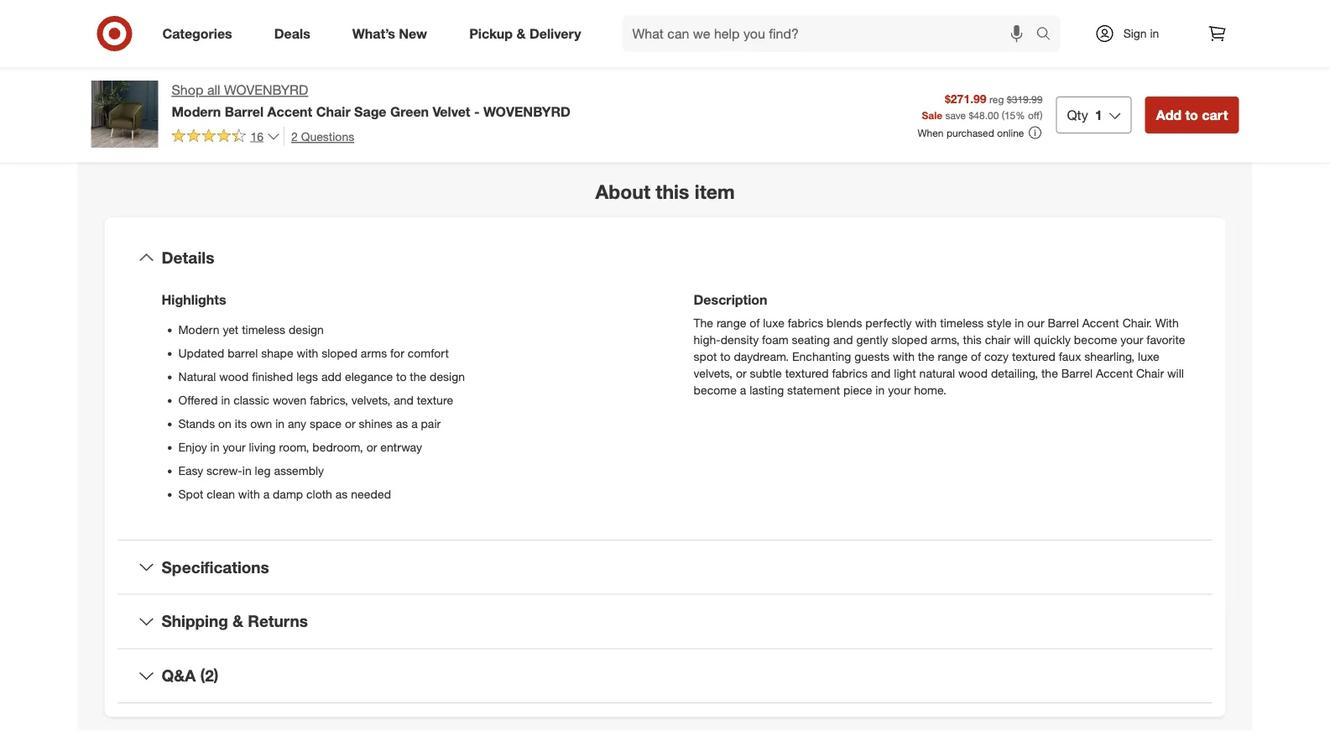 Task type: describe. For each thing, give the bounding box(es) containing it.
velvets, inside description the range of luxe fabrics blends perfectly with timeless style in our barrel accent chair. with high-density foam seating and gently sloped arms, this chair will quickly become your favorite spot to daydream. enchanting guests with the range of cozy textured faux shearling, luxe velvets, or subtle textured fabrics and light natural wood detailing, the barrel accent chair will become a lasting statement piece in your home.
[[694, 366, 733, 380]]

shape
[[261, 346, 293, 360]]

spot
[[694, 349, 717, 364]]

add to cart button
[[1145, 96, 1239, 133]]

faux
[[1059, 349, 1081, 364]]

1 vertical spatial barrel
[[1048, 315, 1079, 330]]

natural
[[920, 366, 955, 380]]

spot clean with a damp cloth as needed
[[178, 487, 391, 501]]

1 horizontal spatial the
[[918, 349, 935, 364]]

yet
[[223, 322, 239, 337]]

reg
[[990, 93, 1004, 105]]

image of modern barrel accent chair sage green velvet - wovenbyrd image
[[91, 81, 158, 148]]

damp
[[273, 487, 303, 501]]

what's
[[352, 25, 395, 42]]

spot
[[178, 487, 204, 501]]

off
[[1028, 109, 1040, 121]]

offered
[[178, 393, 218, 407]]

will
[[1014, 332, 1031, 347]]

item
[[695, 180, 735, 203]]

1 horizontal spatial design
[[430, 369, 465, 384]]

elegance
[[345, 369, 393, 384]]

sale
[[922, 109, 943, 121]]

in right sign
[[1150, 26, 1159, 41]]

lasting
[[750, 383, 784, 397]]

What can we help you find? suggestions appear below search field
[[622, 15, 1040, 52]]

arms,
[[931, 332, 960, 347]]

0 vertical spatial become
[[1074, 332, 1117, 347]]

highlights
[[162, 291, 226, 307]]

0 horizontal spatial sloped
[[322, 346, 358, 360]]

1
[[1095, 106, 1103, 123]]

blends
[[827, 315, 862, 330]]

finished
[[252, 369, 293, 384]]

2
[[291, 129, 298, 143]]

(
[[1002, 109, 1005, 121]]

legs
[[296, 369, 318, 384]]

0 horizontal spatial timeless
[[242, 322, 285, 337]]

fabrics,
[[310, 393, 348, 407]]

sign in link
[[1081, 15, 1186, 52]]

pickup
[[469, 25, 513, 42]]

0 horizontal spatial wood
[[219, 369, 249, 384]]

1 vertical spatial luxe
[[1138, 349, 1160, 364]]

with affirm
[[719, 5, 776, 19]]

add
[[1156, 106, 1182, 123]]

sponsored
[[1190, 109, 1239, 122]]

entrway
[[380, 440, 422, 454]]

qty
[[1067, 106, 1088, 123]]

needed
[[351, 487, 391, 501]]

deals link
[[260, 15, 331, 52]]

0 horizontal spatial textured
[[785, 366, 829, 380]]

qty 1
[[1067, 106, 1103, 123]]

0 vertical spatial this
[[656, 180, 689, 203]]

sage
[[354, 103, 387, 119]]

guests
[[855, 349, 890, 364]]

48.00
[[974, 109, 999, 121]]

show
[[310, 113, 344, 129]]

deals
[[274, 25, 310, 42]]

q&a
[[162, 666, 196, 685]]

sign in
[[1124, 26, 1159, 41]]

1 vertical spatial fabrics
[[832, 366, 868, 380]]

updated
[[178, 346, 224, 360]]

save
[[945, 109, 966, 121]]

categories link
[[148, 15, 253, 52]]

its
[[235, 416, 247, 431]]

velvet
[[433, 103, 470, 119]]

$
[[969, 109, 974, 121]]

cart
[[1202, 106, 1228, 123]]

1 vertical spatial as
[[336, 487, 348, 501]]

texture
[[417, 393, 453, 407]]

to inside button
[[1186, 106, 1198, 123]]

15
[[1005, 109, 1016, 121]]

(2)
[[200, 666, 219, 685]]

in left our
[[1015, 315, 1024, 330]]

on
[[218, 416, 232, 431]]

modern barrel accent chair - wovenbyrd, 6 of 16 image
[[375, 0, 645, 89]]

1 vertical spatial wovenbyrd
[[483, 103, 571, 119]]

image gallery element
[[91, 0, 645, 140]]

0 horizontal spatial become
[[694, 383, 737, 397]]

2 questions
[[291, 129, 354, 143]]

this inside description the range of luxe fabrics blends perfectly with timeless style in our barrel accent chair. with high-density foam seating and gently sloped arms, this chair will quickly become your favorite spot to daydream. enchanting guests with the range of cozy textured faux shearling, luxe velvets, or subtle textured fabrics and light natural wood detailing, the barrel accent chair will become a lasting statement piece in your home.
[[963, 332, 982, 347]]

description
[[694, 291, 768, 307]]

cloth
[[306, 487, 332, 501]]

natural
[[178, 369, 216, 384]]

2 vertical spatial your
[[223, 440, 246, 454]]

2 horizontal spatial the
[[1042, 366, 1058, 380]]

2 vertical spatial to
[[396, 369, 407, 384]]

1 horizontal spatial range
[[938, 349, 968, 364]]

what's new link
[[338, 15, 448, 52]]

$271.99
[[945, 91, 987, 106]]

perfectly
[[866, 315, 912, 330]]

2 vertical spatial accent
[[1096, 366, 1133, 380]]

advertisement region
[[685, 44, 1239, 108]]

-
[[474, 103, 480, 119]]

in right piece
[[876, 383, 885, 397]]

0 vertical spatial range
[[717, 315, 746, 330]]

shines
[[359, 416, 393, 431]]

show more images button
[[299, 103, 437, 140]]

specifications
[[162, 557, 269, 577]]

high-
[[694, 332, 721, 347]]

online
[[997, 126, 1024, 139]]

& for pickup
[[517, 25, 526, 42]]

easy screw-in leg assembly
[[178, 463, 324, 478]]

shipping & returns
[[162, 612, 308, 631]]

$319.99
[[1007, 93, 1043, 105]]

in left any
[[275, 416, 285, 431]]

comfort
[[408, 346, 449, 360]]

foam
[[762, 332, 789, 347]]

accent inside shop all wovenbyrd modern barrel accent chair sage green velvet - wovenbyrd
[[267, 103, 312, 119]]



Task type: locate. For each thing, give the bounding box(es) containing it.
0 vertical spatial a
[[740, 383, 746, 397]]

about this item
[[595, 180, 735, 203]]

1 horizontal spatial velvets,
[[694, 366, 733, 380]]

0 vertical spatial design
[[289, 322, 324, 337]]

room,
[[279, 440, 309, 454]]

fabrics up seating
[[788, 315, 824, 330]]

and down the blends
[[833, 332, 853, 347]]

to down for
[[396, 369, 407, 384]]

as
[[396, 416, 408, 431], [336, 487, 348, 501]]

add
[[321, 369, 342, 384]]

any
[[288, 416, 306, 431]]

of left cozy
[[971, 349, 981, 364]]

0 vertical spatial modern
[[172, 103, 221, 119]]

barrel inside shop all wovenbyrd modern barrel accent chair sage green velvet - wovenbyrd
[[225, 103, 264, 119]]

2 questions link
[[284, 127, 354, 146]]

0 vertical spatial luxe
[[763, 315, 785, 330]]

1 horizontal spatial luxe
[[1138, 349, 1160, 364]]

with down easy screw-in leg assembly
[[238, 487, 260, 501]]

1 vertical spatial a
[[411, 416, 418, 431]]

1 vertical spatial textured
[[785, 366, 829, 380]]

or right space
[[345, 416, 356, 431]]

delivery
[[530, 25, 581, 42]]

velvets, down elegance
[[351, 393, 391, 407]]

timeless up arms,
[[940, 315, 984, 330]]

q&a (2)
[[162, 666, 219, 685]]

0 vertical spatial your
[[1121, 332, 1144, 347]]

1 horizontal spatial timeless
[[940, 315, 984, 330]]

0 horizontal spatial of
[[750, 315, 760, 330]]

0 vertical spatial with
[[719, 5, 742, 19]]

0 vertical spatial wovenbyrd
[[224, 82, 308, 98]]

modern yet timeless design
[[178, 322, 324, 337]]

with up legs
[[297, 346, 318, 360]]

this left chair
[[963, 332, 982, 347]]

range
[[717, 315, 746, 330], [938, 349, 968, 364]]

1 vertical spatial &
[[233, 612, 243, 631]]

wood inside description the range of luxe fabrics blends perfectly with timeless style in our barrel accent chair. with high-density foam seating and gently sloped arms, this chair will quickly become your favorite spot to daydream. enchanting guests with the range of cozy textured faux shearling, luxe velvets, or subtle textured fabrics and light natural wood detailing, the barrel accent chair will become a lasting statement piece in your home.
[[959, 366, 988, 380]]

q&a (2) button
[[118, 649, 1212, 703]]

2 horizontal spatial a
[[740, 383, 746, 397]]

0 vertical spatial to
[[1186, 106, 1198, 123]]

luxe up foam at the top of the page
[[763, 315, 785, 330]]

to inside description the range of luxe fabrics blends perfectly with timeless style in our barrel accent chair. with high-density foam seating and gently sloped arms, this chair will quickly become your favorite spot to daydream. enchanting guests with the range of cozy textured faux shearling, luxe velvets, or subtle textured fabrics and light natural wood detailing, the barrel accent chair will become a lasting statement piece in your home.
[[720, 349, 731, 364]]

0 vertical spatial of
[[750, 315, 760, 330]]

accent down 'shearling,'
[[1096, 366, 1133, 380]]

1 vertical spatial design
[[430, 369, 465, 384]]

enjoy
[[178, 440, 207, 454]]

0 vertical spatial accent
[[267, 103, 312, 119]]

1 vertical spatial of
[[971, 349, 981, 364]]

sloped down perfectly
[[892, 332, 928, 347]]

0 horizontal spatial as
[[336, 487, 348, 501]]

barrel
[[228, 346, 258, 360]]

with up favorite
[[1156, 315, 1179, 330]]

1 horizontal spatial textured
[[1012, 349, 1056, 364]]

become
[[1074, 332, 1117, 347], [694, 383, 737, 397]]

1 horizontal spatial and
[[833, 332, 853, 347]]

0 vertical spatial and
[[833, 332, 853, 347]]

0 horizontal spatial this
[[656, 180, 689, 203]]

categories
[[162, 25, 232, 42]]

this left item
[[656, 180, 689, 203]]

accent up 'shearling,'
[[1082, 315, 1119, 330]]

daydream.
[[734, 349, 789, 364]]

2 vertical spatial and
[[394, 393, 414, 407]]

for
[[390, 346, 404, 360]]

& left returns
[[233, 612, 243, 631]]

1 horizontal spatial sloped
[[892, 332, 928, 347]]

clean
[[207, 487, 235, 501]]

cozy
[[984, 349, 1009, 364]]

0 horizontal spatial to
[[396, 369, 407, 384]]

become up 'shearling,'
[[1074, 332, 1117, 347]]

updated barrel shape with sloped arms for comfort
[[178, 346, 449, 360]]

2 vertical spatial or
[[366, 440, 377, 454]]

statement
[[787, 383, 840, 397]]

1 vertical spatial with
[[1156, 315, 1179, 330]]

natural wood finished legs add elegance to the design
[[178, 369, 465, 384]]

questions
[[301, 129, 354, 143]]

1 vertical spatial and
[[871, 366, 891, 380]]

1 vertical spatial velvets,
[[351, 393, 391, 407]]

1 vertical spatial accent
[[1082, 315, 1119, 330]]

quickly
[[1034, 332, 1071, 347]]

search
[[1029, 27, 1069, 43]]

range down arms,
[[938, 349, 968, 364]]

fabrics up piece
[[832, 366, 868, 380]]

1 horizontal spatial or
[[366, 440, 377, 454]]

search button
[[1029, 15, 1069, 55]]

& inside dropdown button
[[233, 612, 243, 631]]

1 horizontal spatial to
[[720, 349, 731, 364]]

with up "light"
[[893, 349, 915, 364]]

subtle
[[750, 366, 782, 380]]

the up natural
[[918, 349, 935, 364]]

wood down barrel
[[219, 369, 249, 384]]

a inside description the range of luxe fabrics blends perfectly with timeless style in our barrel accent chair. with high-density foam seating and gently sloped arms, this chair will quickly become your favorite spot to daydream. enchanting guests with the range of cozy textured faux shearling, luxe velvets, or subtle textured fabrics and light natural wood detailing, the barrel accent chair will become a lasting statement piece in your home.
[[740, 383, 746, 397]]

1 horizontal spatial your
[[888, 383, 911, 397]]

your down "light"
[[888, 383, 911, 397]]

seating
[[792, 332, 830, 347]]

timeless inside description the range of luxe fabrics blends perfectly with timeless style in our barrel accent chair. with high-density foam seating and gently sloped arms, this chair will quickly become your favorite spot to daydream. enchanting guests with the range of cozy textured faux shearling, luxe velvets, or subtle textured fabrics and light natural wood detailing, the barrel accent chair will become a lasting statement piece in your home.
[[940, 315, 984, 330]]

modern barrel accent chair - wovenbyrd, 5 of 16 image
[[91, 0, 361, 89]]

with
[[719, 5, 742, 19], [1156, 315, 1179, 330]]

textured
[[1012, 349, 1056, 364], [785, 366, 829, 380]]

wood
[[959, 366, 988, 380], [219, 369, 249, 384]]

enchanting
[[792, 349, 851, 364]]

0 horizontal spatial a
[[263, 487, 270, 501]]

0 horizontal spatial or
[[345, 416, 356, 431]]

1 horizontal spatial a
[[411, 416, 418, 431]]

)
[[1040, 109, 1043, 121]]

affirm
[[746, 5, 776, 19]]

1 horizontal spatial wood
[[959, 366, 988, 380]]

all
[[207, 82, 220, 98]]

0 horizontal spatial and
[[394, 393, 414, 407]]

modern down shop
[[172, 103, 221, 119]]

of
[[750, 315, 760, 330], [971, 349, 981, 364]]

or inside description the range of luxe fabrics blends perfectly with timeless style in our barrel accent chair. with high-density foam seating and gently sloped arms, this chair will quickly become your favorite spot to daydream. enchanting guests with the range of cozy textured faux shearling, luxe velvets, or subtle textured fabrics and light natural wood detailing, the barrel accent chair will become a lasting statement piece in your home.
[[736, 366, 747, 380]]

2 vertical spatial a
[[263, 487, 270, 501]]

sloped inside description the range of luxe fabrics blends perfectly with timeless style in our barrel accent chair. with high-density foam seating and gently sloped arms, this chair will quickly become your favorite spot to daydream. enchanting guests with the range of cozy textured faux shearling, luxe velvets, or subtle textured fabrics and light natural wood detailing, the barrel accent chair will become a lasting statement piece in your home.
[[892, 332, 928, 347]]

& for shipping
[[233, 612, 243, 631]]

0 vertical spatial &
[[517, 25, 526, 42]]

light
[[894, 366, 916, 380]]

2 horizontal spatial and
[[871, 366, 891, 380]]

16 link
[[172, 127, 280, 147]]

design up the texture
[[430, 369, 465, 384]]

pair
[[421, 416, 441, 431]]

offered in classic woven fabrics, velvets, and texture
[[178, 393, 453, 407]]

1 horizontal spatial &
[[517, 25, 526, 42]]

our
[[1027, 315, 1045, 330]]

green
[[390, 103, 429, 119]]

the down quickly
[[1042, 366, 1058, 380]]

1 horizontal spatial of
[[971, 349, 981, 364]]

wovenbyrd right -
[[483, 103, 571, 119]]

or down shines
[[366, 440, 377, 454]]

&
[[517, 25, 526, 42], [233, 612, 243, 631]]

stands
[[178, 416, 215, 431]]

your down "chair."
[[1121, 332, 1144, 347]]

shipping & returns button
[[118, 595, 1212, 648]]

pickup & delivery
[[469, 25, 581, 42]]

1 horizontal spatial as
[[396, 416, 408, 431]]

%
[[1016, 109, 1025, 121]]

0 horizontal spatial velvets,
[[351, 393, 391, 407]]

0 vertical spatial velvets,
[[694, 366, 733, 380]]

a left 'pair'
[[411, 416, 418, 431]]

barrel up quickly
[[1048, 315, 1079, 330]]

easy
[[178, 463, 203, 478]]

textured up statement
[[785, 366, 829, 380]]

in up on
[[221, 393, 230, 407]]

to right the add
[[1186, 106, 1198, 123]]

the
[[694, 315, 713, 330]]

leg
[[255, 463, 271, 478]]

become down spot
[[694, 383, 737, 397]]

in right enjoy
[[210, 440, 219, 454]]

or left subtle
[[736, 366, 747, 380]]

a
[[740, 383, 746, 397], [411, 416, 418, 431], [263, 487, 270, 501]]

velvets, down spot
[[694, 366, 733, 380]]

1 horizontal spatial become
[[1074, 332, 1117, 347]]

details button
[[118, 231, 1212, 284]]

0 horizontal spatial fabrics
[[788, 315, 824, 330]]

home.
[[914, 383, 947, 397]]

1 vertical spatial this
[[963, 332, 982, 347]]

barrel down "faux"
[[1062, 366, 1093, 380]]

your down its
[[223, 440, 246, 454]]

1 horizontal spatial fabrics
[[832, 366, 868, 380]]

with up arms,
[[915, 315, 937, 330]]

timeless up shape
[[242, 322, 285, 337]]

sign
[[1124, 26, 1147, 41]]

wood down cozy
[[959, 366, 988, 380]]

0 vertical spatial barrel
[[225, 103, 264, 119]]

2 horizontal spatial your
[[1121, 332, 1144, 347]]

pickup & delivery link
[[455, 15, 602, 52]]

0 horizontal spatial wovenbyrd
[[224, 82, 308, 98]]

timeless
[[940, 315, 984, 330], [242, 322, 285, 337]]

living
[[249, 440, 276, 454]]

accent up 2
[[267, 103, 312, 119]]

wovenbyrd up 16
[[224, 82, 308, 98]]

0 horizontal spatial &
[[233, 612, 243, 631]]

modern up updated
[[178, 322, 220, 337]]

description the range of luxe fabrics blends perfectly with timeless style in our barrel accent chair. with high-density foam seating and gently sloped arms, this chair will quickly become your favorite spot to daydream. enchanting guests with the range of cozy textured faux shearling, luxe velvets, or subtle textured fabrics and light natural wood detailing, the barrel accent chair will become a lasting statement piece in your home.
[[694, 291, 1186, 397]]

2 vertical spatial barrel
[[1062, 366, 1093, 380]]

0 horizontal spatial design
[[289, 322, 324, 337]]

sloped up add
[[322, 346, 358, 360]]

1 vertical spatial to
[[720, 349, 731, 364]]

with left affirm
[[719, 5, 742, 19]]

0 vertical spatial textured
[[1012, 349, 1056, 364]]

shearling,
[[1085, 349, 1135, 364]]

a left the lasting
[[740, 383, 746, 397]]

what's new
[[352, 25, 427, 42]]

1 vertical spatial become
[[694, 383, 737, 397]]

woven
[[273, 393, 307, 407]]

& right pickup
[[517, 25, 526, 42]]

shop
[[172, 82, 203, 98]]

0 vertical spatial fabrics
[[788, 315, 824, 330]]

2 horizontal spatial to
[[1186, 106, 1198, 123]]

1 vertical spatial or
[[345, 416, 356, 431]]

barrel
[[225, 103, 264, 119], [1048, 315, 1079, 330], [1062, 366, 1093, 380]]

0 horizontal spatial luxe
[[763, 315, 785, 330]]

of up density
[[750, 315, 760, 330]]

design up updated barrel shape with sloped arms for comfort
[[289, 322, 324, 337]]

and left the texture
[[394, 393, 414, 407]]

to right spot
[[720, 349, 731, 364]]

chair will
[[1136, 366, 1184, 380]]

about
[[595, 180, 650, 203]]

detailing,
[[991, 366, 1038, 380]]

0 horizontal spatial range
[[717, 315, 746, 330]]

this
[[656, 180, 689, 203], [963, 332, 982, 347]]

0 vertical spatial as
[[396, 416, 408, 431]]

as up "entrway"
[[396, 416, 408, 431]]

modern inside shop all wovenbyrd modern barrel accent chair sage green velvet - wovenbyrd
[[172, 103, 221, 119]]

in left "leg"
[[242, 463, 252, 478]]

details
[[162, 248, 214, 267]]

specifications button
[[118, 540, 1212, 594]]

1 horizontal spatial with
[[1156, 315, 1179, 330]]

gently
[[856, 332, 889, 347]]

piece
[[844, 383, 872, 397]]

range up density
[[717, 315, 746, 330]]

add to cart
[[1156, 106, 1228, 123]]

sloped
[[892, 332, 928, 347], [322, 346, 358, 360]]

screw-
[[207, 463, 242, 478]]

textured down the will
[[1012, 349, 1056, 364]]

1 horizontal spatial wovenbyrd
[[483, 103, 571, 119]]

0 vertical spatial or
[[736, 366, 747, 380]]

2 horizontal spatial or
[[736, 366, 747, 380]]

luxe up chair will
[[1138, 349, 1160, 364]]

chair
[[316, 103, 351, 119]]

1 horizontal spatial this
[[963, 332, 982, 347]]

1 vertical spatial your
[[888, 383, 911, 397]]

1 vertical spatial range
[[938, 349, 968, 364]]

and
[[833, 332, 853, 347], [871, 366, 891, 380], [394, 393, 414, 407]]

0 horizontal spatial your
[[223, 440, 246, 454]]

barrel up 16
[[225, 103, 264, 119]]

the down comfort
[[410, 369, 427, 384]]

chair.
[[1123, 315, 1152, 330]]

0 horizontal spatial the
[[410, 369, 427, 384]]

and down guests
[[871, 366, 891, 380]]

with inside description the range of luxe fabrics blends perfectly with timeless style in our barrel accent chair. with high-density foam seating and gently sloped arms, this chair will quickly become your favorite spot to daydream. enchanting guests with the range of cozy textured faux shearling, luxe velvets, or subtle textured fabrics and light natural wood detailing, the barrel accent chair will become a lasting statement piece in your home.
[[1156, 315, 1179, 330]]

enjoy in your living room, bedroom, or entrway
[[178, 440, 422, 454]]

the
[[918, 349, 935, 364], [1042, 366, 1058, 380], [410, 369, 427, 384]]

arms
[[361, 346, 387, 360]]

as right cloth
[[336, 487, 348, 501]]

1 vertical spatial modern
[[178, 322, 220, 337]]

0 horizontal spatial with
[[719, 5, 742, 19]]

a left damp
[[263, 487, 270, 501]]



Task type: vqa. For each thing, say whether or not it's contained in the screenshot.
Q&A (2) Dropdown Button
yes



